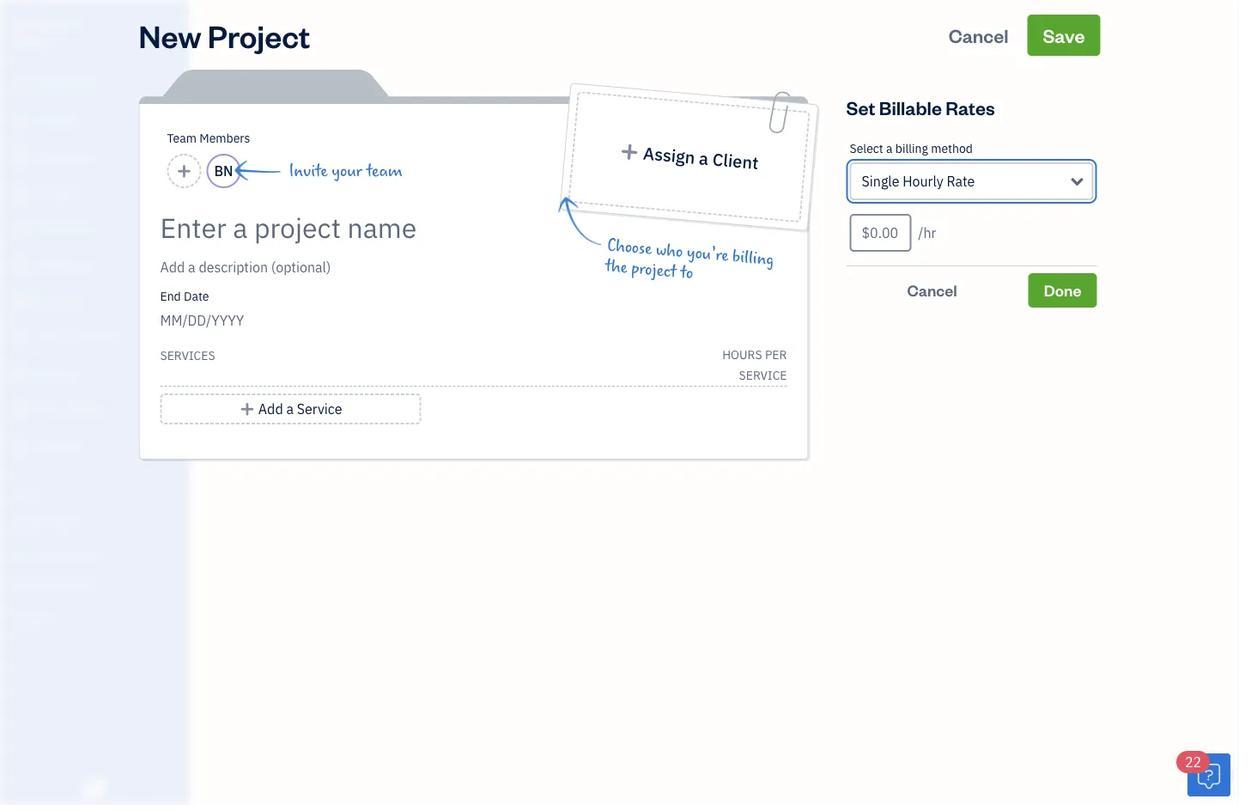 Task type: describe. For each thing, give the bounding box(es) containing it.
who
[[656, 240, 684, 262]]

service
[[297, 400, 342, 418]]

and
[[42, 548, 60, 562]]

new project
[[139, 15, 310, 55]]

invoice image
[[11, 185, 32, 202]]

items
[[13, 548, 39, 562]]

team inside "link"
[[13, 516, 40, 530]]

choose
[[607, 236, 653, 259]]

project image
[[11, 293, 32, 310]]

save button
[[1028, 15, 1101, 56]]

settings
[[13, 611, 52, 626]]

timer image
[[11, 329, 32, 346]]

assign a client button
[[568, 91, 811, 223]]

method
[[932, 140, 973, 156]]

choose who you're billing the project to
[[605, 236, 776, 283]]

hours per service
[[723, 347, 788, 383]]

a for select
[[887, 140, 893, 156]]

done
[[1045, 280, 1082, 300]]

hourly
[[903, 172, 944, 190]]

billable
[[880, 95, 943, 119]]

report image
[[11, 437, 32, 455]]

estimate image
[[11, 149, 32, 166]]

0 vertical spatial cancel button
[[934, 15, 1025, 56]]

a for assign
[[699, 147, 710, 170]]

assign
[[643, 142, 697, 169]]

the
[[605, 257, 629, 277]]

0 vertical spatial members
[[200, 130, 250, 146]]

select a billing method
[[850, 140, 973, 156]]

set
[[847, 95, 876, 119]]

rate
[[947, 172, 976, 190]]

Amount (USD) text field
[[850, 214, 912, 252]]

1 vertical spatial cancel
[[908, 280, 958, 300]]

project
[[208, 15, 310, 55]]

End date in  format text field
[[160, 311, 474, 330]]

select
[[850, 140, 884, 156]]

rates
[[946, 95, 996, 119]]

invite your team
[[289, 162, 403, 180]]

1 horizontal spatial billing
[[896, 140, 929, 156]]

resource center badge image
[[1188, 754, 1231, 797]]

settings link
[[4, 604, 184, 634]]

members inside "link"
[[42, 516, 88, 530]]

0 vertical spatial team
[[167, 130, 197, 146]]

bank connections
[[13, 580, 101, 594]]

billing inside choose who you're billing the project to
[[732, 247, 776, 270]]

new
[[139, 15, 202, 55]]

select a billing method element
[[847, 128, 1098, 266]]

your
[[332, 162, 363, 180]]

1 horizontal spatial team members
[[167, 130, 250, 146]]

invite
[[289, 162, 328, 180]]

a for add
[[287, 400, 294, 418]]

end date
[[160, 288, 209, 304]]

add a service button
[[160, 394, 422, 424]]

client image
[[11, 113, 32, 130]]

single hourly rate
[[862, 172, 976, 190]]

nelson llc owner
[[14, 16, 79, 48]]



Task type: vqa. For each thing, say whether or not it's contained in the screenshot.
Revenue
no



Task type: locate. For each thing, give the bounding box(es) containing it.
1 horizontal spatial a
[[699, 147, 710, 170]]

22 button
[[1177, 751, 1231, 797]]

save
[[1043, 23, 1086, 47]]

cancel down /hr
[[908, 280, 958, 300]]

date
[[184, 288, 209, 304]]

a inside "add a service" button
[[287, 400, 294, 418]]

1 vertical spatial team members
[[13, 516, 88, 530]]

apps
[[13, 484, 38, 498]]

nelson
[[14, 16, 53, 32]]

services right and
[[62, 548, 104, 562]]

members up bn
[[200, 130, 250, 146]]

services
[[160, 348, 215, 363], [62, 548, 104, 562]]

llc
[[55, 16, 79, 32]]

you're
[[687, 243, 730, 266]]

cancel up rates
[[949, 23, 1009, 47]]

members
[[200, 130, 250, 146], [42, 516, 88, 530]]

a right the add
[[287, 400, 294, 418]]

1 horizontal spatial members
[[200, 130, 250, 146]]

single
[[862, 172, 900, 190]]

a left client at top
[[699, 147, 710, 170]]

1 vertical spatial cancel button
[[847, 273, 1019, 308]]

team members link
[[4, 509, 184, 539]]

client
[[712, 148, 760, 174]]

0 horizontal spatial team
[[13, 516, 40, 530]]

apps link
[[4, 477, 184, 507]]

team up add team member image
[[167, 130, 197, 146]]

2 horizontal spatial a
[[887, 140, 893, 156]]

0 horizontal spatial team members
[[13, 516, 88, 530]]

project
[[631, 259, 678, 282]]

add team member image
[[176, 161, 192, 181]]

a inside select a billing method element
[[887, 140, 893, 156]]

team
[[367, 162, 403, 180]]

0 horizontal spatial billing
[[732, 247, 776, 270]]

0 vertical spatial team members
[[167, 130, 250, 146]]

per
[[766, 347, 788, 363]]

/hr
[[919, 224, 937, 242]]

main element
[[0, 0, 232, 805]]

plus image
[[619, 142, 641, 161]]

team
[[167, 130, 197, 146], [13, 516, 40, 530]]

set billable rates
[[847, 95, 996, 119]]

0 horizontal spatial members
[[42, 516, 88, 530]]

dashboard image
[[11, 76, 32, 94]]

1 vertical spatial billing
[[732, 247, 776, 270]]

bn
[[214, 162, 233, 180]]

22
[[1186, 753, 1202, 771]]

1 vertical spatial members
[[42, 516, 88, 530]]

chart image
[[11, 401, 32, 418]]

owner
[[14, 34, 48, 48]]

0 vertical spatial services
[[160, 348, 215, 363]]

end
[[160, 288, 181, 304]]

billing right you're
[[732, 247, 776, 270]]

add a service
[[259, 400, 342, 418]]

team members up and
[[13, 516, 88, 530]]

done button
[[1029, 273, 1098, 308]]

team up the items
[[13, 516, 40, 530]]

team members inside "link"
[[13, 516, 88, 530]]

billing
[[896, 140, 929, 156], [732, 247, 776, 270]]

cancel
[[949, 23, 1009, 47], [908, 280, 958, 300]]

to
[[680, 263, 695, 283]]

1 horizontal spatial services
[[160, 348, 215, 363]]

connections
[[40, 580, 101, 594]]

items and services
[[13, 548, 104, 562]]

money image
[[11, 365, 32, 382]]

freshbooks image
[[81, 778, 108, 798]]

items and services link
[[4, 540, 184, 571]]

bank connections link
[[4, 572, 184, 602]]

1 vertical spatial team
[[13, 516, 40, 530]]

1 horizontal spatial team
[[167, 130, 197, 146]]

services down end date
[[160, 348, 215, 363]]

plus image
[[239, 399, 255, 419]]

a inside the assign a client
[[699, 147, 710, 170]]

members up items and services
[[42, 516, 88, 530]]

1 vertical spatial services
[[62, 548, 104, 562]]

0 vertical spatial billing
[[896, 140, 929, 156]]

Billing Method field
[[850, 162, 1094, 200]]

team members
[[167, 130, 250, 146], [13, 516, 88, 530]]

service
[[739, 367, 788, 383]]

Project Name text field
[[160, 211, 633, 245]]

payment image
[[11, 221, 32, 238]]

add
[[259, 400, 283, 418]]

hours
[[723, 347, 763, 363]]

expense image
[[11, 257, 32, 274]]

bank
[[13, 580, 38, 594]]

a right select
[[887, 140, 893, 156]]

cancel button down /hr
[[847, 273, 1019, 308]]

team members up bn
[[167, 130, 250, 146]]

services inside main element
[[62, 548, 104, 562]]

assign a client
[[643, 142, 760, 174]]

cancel button
[[934, 15, 1025, 56], [847, 273, 1019, 308]]

billing up single hourly rate at right
[[896, 140, 929, 156]]

Project Description text field
[[160, 257, 633, 278]]

0 horizontal spatial services
[[62, 548, 104, 562]]

0 horizontal spatial a
[[287, 400, 294, 418]]

0 vertical spatial cancel
[[949, 23, 1009, 47]]

a
[[887, 140, 893, 156], [699, 147, 710, 170], [287, 400, 294, 418]]

cancel button up rates
[[934, 15, 1025, 56]]



